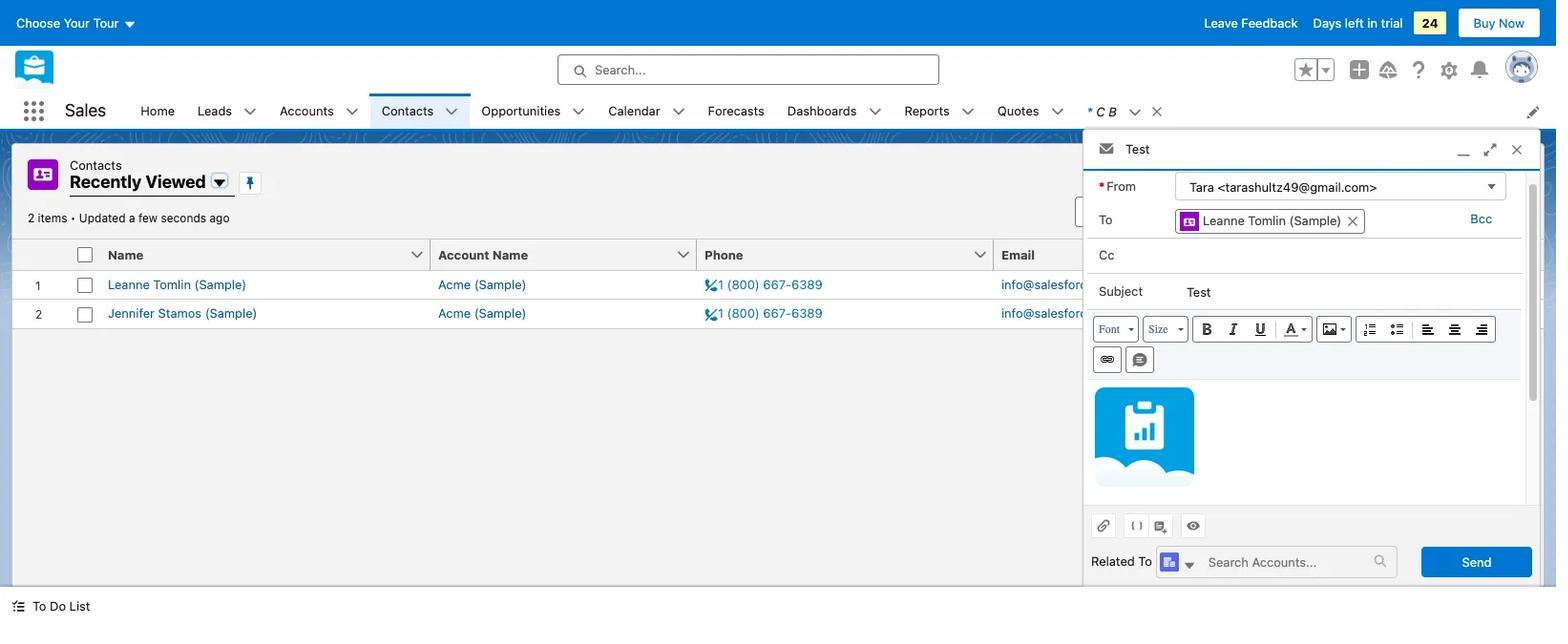 Task type: vqa. For each thing, say whether or not it's contained in the screenshot.
rightmost "TASK"
no



Task type: locate. For each thing, give the bounding box(es) containing it.
1 horizontal spatial leanne tomlin (sample)
[[1203, 213, 1342, 228]]

0 vertical spatial info@salesforce.com link
[[1001, 275, 1122, 294]]

2 acme from the top
[[438, 306, 471, 321]]

send for send
[[1462, 554, 1492, 570]]

acme (sample) link for jennifer stamos (sample)
[[438, 305, 526, 323]]

0 vertical spatial to
[[1099, 212, 1113, 228]]

to for to
[[1099, 212, 1113, 228]]

name inside "element"
[[108, 247, 143, 262]]

info@salesforce.com
[[1001, 276, 1122, 292], [1001, 306, 1122, 321]]

stamos
[[158, 306, 202, 321]]

1 click to dial disabled image from the top
[[705, 275, 823, 294]]

search...
[[595, 62, 646, 77]]

text default image inside quotes list item
[[1051, 105, 1064, 119]]

0 vertical spatial info@salesforce.com
[[1001, 276, 1122, 292]]

0 vertical spatial acme
[[438, 276, 471, 292]]

2 acme (sample) link from the top
[[438, 305, 526, 323]]

text default image inside accounts list item
[[345, 105, 359, 119]]

1 info@salesforce.com from the top
[[1001, 276, 1122, 292]]

leanne tomlin (sample)
[[1203, 213, 1342, 228], [108, 276, 247, 292]]

info@salesforce.com down subject
[[1001, 306, 1122, 321]]

name right account
[[493, 247, 528, 262]]

dashboards link
[[776, 94, 868, 129]]

days left in trial
[[1313, 15, 1403, 31]]

cb
[[1300, 306, 1317, 321]]

tara <tarashultz49@gmail.com>
[[1190, 180, 1377, 195]]

1 horizontal spatial list
[[1456, 167, 1477, 182]]

text default image inside the dashboards list item
[[868, 105, 882, 119]]

item number image
[[12, 239, 70, 270]]

2 horizontal spatial to
[[1138, 553, 1152, 569]]

test dialog
[[1083, 129, 1541, 625]]

1 vertical spatial send
[[1462, 554, 1492, 570]]

info@salesforce.com link
[[1001, 275, 1122, 294], [1001, 305, 1122, 323]]

cell
[[70, 239, 100, 271], [1293, 271, 1494, 299]]

1 vertical spatial leanne tomlin (sample)
[[108, 276, 247, 292]]

accounts image
[[1160, 552, 1179, 571]]

list up bcc
[[1456, 167, 1477, 182]]

0 vertical spatial *
[[1087, 104, 1093, 119]]

tomlin
[[1248, 213, 1286, 228], [153, 276, 191, 292]]

leanne tomlin (sample) down 'tara <tarashultz49@gmail.com>'
[[1203, 213, 1342, 228]]

2 items • updated a few seconds ago
[[28, 211, 230, 225]]

1 vertical spatial contacts
[[70, 158, 122, 173]]

tomlin inside test dialog
[[1248, 213, 1286, 228]]

0 horizontal spatial list
[[69, 599, 90, 614]]

(sample)
[[1289, 213, 1342, 228], [194, 276, 247, 292], [474, 276, 526, 292], [205, 306, 257, 321], [474, 306, 526, 321]]

* left c on the right top of page
[[1087, 104, 1093, 119]]

now
[[1499, 15, 1525, 31]]

send inside recently viewed|contacts|list view element
[[1423, 167, 1453, 182]]

0 vertical spatial click to dial disabled image
[[705, 275, 823, 294]]

to left accounts icon
[[1138, 553, 1152, 569]]

text default image for quotes
[[1051, 105, 1064, 119]]

recently viewed grid
[[12, 239, 1544, 329]]

cell down select list display image in the top right of the page
[[1293, 271, 1494, 299]]

item number element
[[12, 239, 70, 271]]

text default image
[[1150, 105, 1163, 118], [672, 105, 685, 119], [868, 105, 882, 119], [1051, 105, 1064, 119], [1128, 106, 1142, 119], [11, 600, 25, 613]]

1 horizontal spatial leanne
[[1203, 213, 1245, 228]]

info@salesforce.com down cc
[[1001, 276, 1122, 292]]

0 horizontal spatial send
[[1423, 167, 1453, 182]]

text default image inside to do list button
[[11, 600, 25, 613]]

acme (sample)
[[438, 276, 526, 292], [438, 306, 526, 321]]

1 horizontal spatial to
[[1099, 212, 1113, 228]]

1 vertical spatial tomlin
[[153, 276, 191, 292]]

email inside 'element'
[[1001, 247, 1035, 262]]

leanne tomlin (sample) link down 'tara <tarashultz49@gmail.com>'
[[1175, 209, 1365, 234]]

1 acme (sample) from the top
[[438, 276, 526, 292]]

dashboards list item
[[776, 94, 893, 129]]

jennifer
[[108, 306, 155, 321]]

opportunities
[[482, 103, 561, 118]]

name down 2 items • updated a few seconds ago
[[108, 247, 143, 262]]

contacts right accounts list item at the left top
[[382, 103, 434, 118]]

leanne tomlin (sample) up stamos
[[108, 276, 247, 292]]

list containing home
[[129, 94, 1556, 129]]

click to dial disabled image for jennifer stamos (sample)
[[705, 305, 823, 323]]

acme (sample) link
[[438, 275, 526, 294], [438, 305, 526, 323]]

* inside list item
[[1087, 104, 1093, 119]]

2
[[28, 211, 35, 225]]

list item
[[1075, 94, 1172, 129]]

email
[[1480, 167, 1511, 182], [1001, 247, 1035, 262]]

0 horizontal spatial leanne tomlin (sample)
[[108, 276, 247, 292]]

1 name from the left
[[108, 247, 143, 262]]

* left from
[[1099, 178, 1105, 193]]

to
[[1099, 212, 1113, 228], [1138, 553, 1152, 569], [32, 599, 46, 614]]

choose your tour
[[16, 15, 119, 31]]

0 horizontal spatial *
[[1087, 104, 1093, 119]]

accounts
[[280, 103, 334, 118]]

* c b
[[1087, 104, 1117, 119]]

2 name from the left
[[493, 247, 528, 262]]

leanne
[[1203, 213, 1245, 228], [108, 276, 150, 292]]

1 vertical spatial acme
[[438, 306, 471, 321]]

0 vertical spatial tomlin
[[1248, 213, 1286, 228]]

0 vertical spatial acme (sample) link
[[438, 275, 526, 294]]

1 vertical spatial click to dial disabled image
[[705, 305, 823, 323]]

1 vertical spatial leanne
[[108, 276, 150, 292]]

text default image inside opportunities 'list item'
[[572, 105, 586, 119]]

1 horizontal spatial leanne tomlin (sample) link
[[1175, 209, 1365, 234]]

acme for jennifer stamos (sample)
[[438, 306, 471, 321]]

recently viewed|contacts|list view element
[[11, 143, 1545, 587]]

text default image
[[244, 105, 257, 119], [345, 105, 359, 119], [445, 105, 459, 119], [572, 105, 586, 119], [961, 105, 975, 119], [1346, 215, 1360, 229], [1374, 555, 1387, 568], [1183, 560, 1196, 573]]

quotes link
[[986, 94, 1051, 129]]

acme (sample) for leanne tomlin (sample)
[[438, 276, 526, 292]]

send
[[1423, 167, 1453, 182], [1462, 554, 1492, 570]]

group
[[1295, 58, 1335, 81]]

leads
[[198, 103, 232, 118]]

1 horizontal spatial tomlin
[[1248, 213, 1286, 228]]

0 vertical spatial send
[[1423, 167, 1453, 182]]

import button
[[1205, 160, 1274, 189]]

1 horizontal spatial send
[[1462, 554, 1492, 570]]

1 vertical spatial acme (sample)
[[438, 306, 526, 321]]

leave
[[1204, 15, 1238, 31]]

text default image for calendar
[[672, 105, 685, 119]]

list
[[1456, 167, 1477, 182], [69, 599, 90, 614]]

leanne tomlin (sample) link
[[1175, 209, 1365, 234], [108, 275, 247, 294]]

0 horizontal spatial leanne
[[108, 276, 150, 292]]

account name
[[438, 247, 528, 262]]

Search Accounts... text field
[[1197, 547, 1374, 577]]

leanne tomlin (sample) link up stamos
[[108, 275, 247, 294]]

add
[[1291, 167, 1314, 182]]

1 acme (sample) link from the top
[[438, 275, 526, 294]]

cell down •
[[70, 239, 100, 271]]

1 vertical spatial acme (sample) link
[[438, 305, 526, 323]]

home link
[[129, 94, 186, 129]]

forecasts link
[[697, 94, 776, 129]]

text default image inside leanne tomlin (sample) link
[[1346, 215, 1360, 229]]

new button
[[1147, 160, 1203, 189]]

1 horizontal spatial *
[[1099, 178, 1105, 193]]

list
[[129, 94, 1556, 129]]

1 vertical spatial info@salesforce.com link
[[1001, 305, 1122, 323]]

b
[[1109, 104, 1117, 119]]

contacts
[[382, 103, 434, 118], [70, 158, 122, 173]]

jennifer stamos (sample) link
[[108, 305, 257, 323]]

click to dial disabled image
[[705, 275, 823, 294], [705, 305, 823, 323]]

send inside test dialog
[[1462, 554, 1492, 570]]

tomlin down 'tara <tarashultz49@gmail.com>'
[[1248, 213, 1286, 228]]

leads list item
[[186, 94, 268, 129]]

list view controls image
[[1308, 196, 1350, 227]]

tomlin up stamos
[[153, 276, 191, 292]]

leanne up jennifer
[[108, 276, 150, 292]]

contacts up "updated"
[[70, 158, 122, 173]]

name
[[108, 247, 143, 262], [493, 247, 528, 262]]

to up cc
[[1099, 212, 1113, 228]]

0 horizontal spatial to
[[32, 599, 46, 614]]

1 info@salesforce.com link from the top
[[1001, 275, 1122, 294]]

phone element
[[697, 239, 1005, 271]]

related to
[[1091, 553, 1152, 569]]

do
[[50, 599, 66, 614]]

to left do
[[32, 599, 46, 614]]

1 vertical spatial email
[[1001, 247, 1035, 262]]

2 vertical spatial to
[[32, 599, 46, 614]]

choose your tour button
[[15, 8, 137, 38]]

* for * c b
[[1087, 104, 1093, 119]]

leave feedback
[[1204, 15, 1298, 31]]

email left cc
[[1001, 247, 1035, 262]]

calendar
[[608, 103, 660, 118]]

buy now
[[1474, 15, 1525, 31]]

0 vertical spatial email
[[1480, 167, 1511, 182]]

0 vertical spatial acme (sample)
[[438, 276, 526, 292]]

info@salesforce.com link down subject
[[1001, 305, 1122, 323]]

dashboards
[[787, 103, 857, 118]]

0 horizontal spatial name
[[108, 247, 143, 262]]

1 vertical spatial info@salesforce.com
[[1001, 306, 1122, 321]]

Search Recently Viewed list view. search field
[[1075, 196, 1304, 227]]

text default image for dashboards
[[868, 105, 882, 119]]

0 horizontal spatial cell
[[70, 239, 100, 271]]

campaign
[[1332, 167, 1391, 182]]

0 vertical spatial leanne
[[1203, 213, 1245, 228]]

•
[[70, 211, 76, 225]]

0 horizontal spatial contacts
[[70, 158, 122, 173]]

list right do
[[69, 599, 90, 614]]

0 vertical spatial leanne tomlin (sample) link
[[1175, 209, 1365, 234]]

recently viewed
[[70, 172, 206, 192]]

* inside test dialog
[[1099, 178, 1105, 193]]

2 click to dial disabled image from the top
[[705, 305, 823, 323]]

list item containing *
[[1075, 94, 1172, 129]]

leanne right "contact" image
[[1203, 213, 1245, 228]]

ago
[[209, 211, 230, 225]]

to inside button
[[32, 599, 46, 614]]

0 horizontal spatial tomlin
[[153, 276, 191, 292]]

2 acme (sample) from the top
[[438, 306, 526, 321]]

0 vertical spatial contacts
[[382, 103, 434, 118]]

1 horizontal spatial email
[[1480, 167, 1511, 182]]

0 horizontal spatial email
[[1001, 247, 1035, 262]]

0 vertical spatial leanne tomlin (sample)
[[1203, 213, 1342, 228]]

1 horizontal spatial name
[[493, 247, 528, 262]]

1 vertical spatial to
[[1138, 553, 1152, 569]]

24
[[1422, 15, 1438, 31]]

accounts link
[[268, 94, 345, 129]]

name element
[[100, 239, 442, 271]]

1 acme from the top
[[438, 276, 471, 292]]

0 horizontal spatial leanne tomlin (sample) link
[[108, 275, 247, 294]]

email up bcc
[[1480, 167, 1511, 182]]

add to campaign
[[1291, 167, 1391, 182]]

1 vertical spatial *
[[1099, 178, 1105, 193]]

info@salesforce.com link down cc
[[1001, 275, 1122, 294]]

1 horizontal spatial contacts
[[382, 103, 434, 118]]

text default image inside calendar 'list item'
[[672, 105, 685, 119]]

None search field
[[1075, 196, 1304, 227]]



Task type: describe. For each thing, give the bounding box(es) containing it.
choose
[[16, 15, 60, 31]]

phone button
[[697, 239, 973, 270]]

contacts inside contacts "link"
[[382, 103, 434, 118]]

opportunities link
[[470, 94, 572, 129]]

home
[[141, 103, 175, 118]]

account name element
[[431, 239, 708, 271]]

trial
[[1381, 15, 1403, 31]]

account
[[438, 247, 489, 262]]

name button
[[100, 239, 410, 270]]

accounts list item
[[268, 94, 370, 129]]

to do list
[[32, 599, 90, 614]]

text default image inside leads list item
[[244, 105, 257, 119]]

feedback
[[1241, 15, 1298, 31]]

Subject text field
[[1175, 275, 1507, 309]]

send list email
[[1423, 167, 1511, 182]]

a
[[129, 211, 135, 225]]

reports link
[[893, 94, 961, 129]]

cc
[[1099, 247, 1115, 263]]

2 info@salesforce.com link from the top
[[1001, 305, 1122, 323]]

action image
[[1494, 239, 1544, 270]]

contact image
[[1180, 213, 1199, 232]]

tara
[[1190, 180, 1214, 195]]

leanne inside recently viewed grid
[[108, 276, 150, 292]]

bcc button
[[1466, 211, 1497, 226]]

c
[[1096, 104, 1105, 119]]

account name button
[[431, 239, 676, 270]]

leads link
[[186, 94, 244, 129]]

few
[[138, 211, 158, 225]]

to for to do list
[[32, 599, 46, 614]]

tomlin inside recently viewed grid
[[153, 276, 191, 292]]

add to campaign button
[[1276, 160, 1406, 189]]

0 vertical spatial list
[[1456, 167, 1477, 182]]

viewed
[[146, 172, 206, 192]]

to
[[1317, 167, 1329, 182]]

1 vertical spatial list
[[69, 599, 90, 614]]

new
[[1162, 167, 1188, 182]]

<tarashultz49@gmail.com>
[[1218, 180, 1377, 195]]

recently viewed status
[[28, 211, 79, 225]]

acme (sample) link for leanne tomlin (sample)
[[438, 275, 526, 294]]

action element
[[1494, 239, 1544, 271]]

quotes list item
[[986, 94, 1075, 129]]

text default image for *
[[1128, 106, 1142, 119]]

left
[[1345, 15, 1364, 31]]

contacts list item
[[370, 94, 470, 129]]

2 info@salesforce.com from the top
[[1001, 306, 1122, 321]]

search... button
[[558, 54, 939, 85]]

send for send list email
[[1423, 167, 1453, 182]]

buy now button
[[1457, 8, 1541, 38]]

contacts link
[[370, 94, 445, 129]]

acme for leanne tomlin (sample)
[[438, 276, 471, 292]]

send button
[[1422, 547, 1532, 577]]

contacts inside recently viewed|contacts|list view element
[[70, 158, 122, 173]]

none search field inside recently viewed|contacts|list view element
[[1075, 196, 1304, 227]]

tour
[[93, 15, 119, 31]]

related
[[1091, 553, 1135, 569]]

leanne tomlin (sample) link inside test dialog
[[1175, 209, 1365, 234]]

to do list button
[[0, 587, 102, 625]]

email button
[[994, 239, 1272, 270]]

bcc
[[1471, 211, 1492, 226]]

subject
[[1099, 283, 1143, 299]]

quotes
[[997, 103, 1039, 118]]

reports list item
[[893, 94, 986, 129]]

(sample) inside test dialog
[[1289, 213, 1342, 228]]

test
[[1126, 141, 1150, 156]]

leanne tomlin (sample) inside test dialog
[[1203, 213, 1342, 228]]

calendar link
[[597, 94, 672, 129]]

tara <tarashultz49@gmail.com> button
[[1175, 172, 1507, 201]]

select list display image
[[1354, 196, 1396, 227]]

opportunities list item
[[470, 94, 597, 129]]

1 vertical spatial leanne tomlin (sample) link
[[108, 275, 247, 294]]

in
[[1367, 15, 1378, 31]]

leave feedback link
[[1204, 15, 1298, 31]]

* for *
[[1099, 178, 1105, 193]]

leanne tomlin (sample) inside recently viewed grid
[[108, 276, 247, 292]]

sales
[[65, 100, 106, 121]]

days
[[1313, 15, 1342, 31]]

seconds
[[161, 211, 206, 225]]

reports
[[905, 103, 950, 118]]

from
[[1107, 178, 1136, 193]]

recently
[[70, 172, 142, 192]]

text default image inside contacts list item
[[445, 105, 459, 119]]

send list email button
[[1408, 160, 1527, 189]]

click to dial disabled image for leanne tomlin (sample)
[[705, 275, 823, 294]]

jennifer stamos (sample)
[[108, 306, 257, 321]]

your
[[64, 15, 90, 31]]

buy
[[1474, 15, 1496, 31]]

forecasts
[[708, 103, 765, 118]]

calendar list item
[[597, 94, 697, 129]]

acme (sample) for jennifer stamos (sample)
[[438, 306, 526, 321]]

phone
[[705, 247, 743, 262]]

import
[[1221, 167, 1259, 182]]

updated
[[79, 211, 126, 225]]

text default image inside reports list item
[[961, 105, 975, 119]]

1 horizontal spatial cell
[[1293, 271, 1494, 299]]

email element
[[994, 239, 1293, 271]]

items
[[38, 211, 67, 225]]

leanne inside test dialog
[[1203, 213, 1245, 228]]



